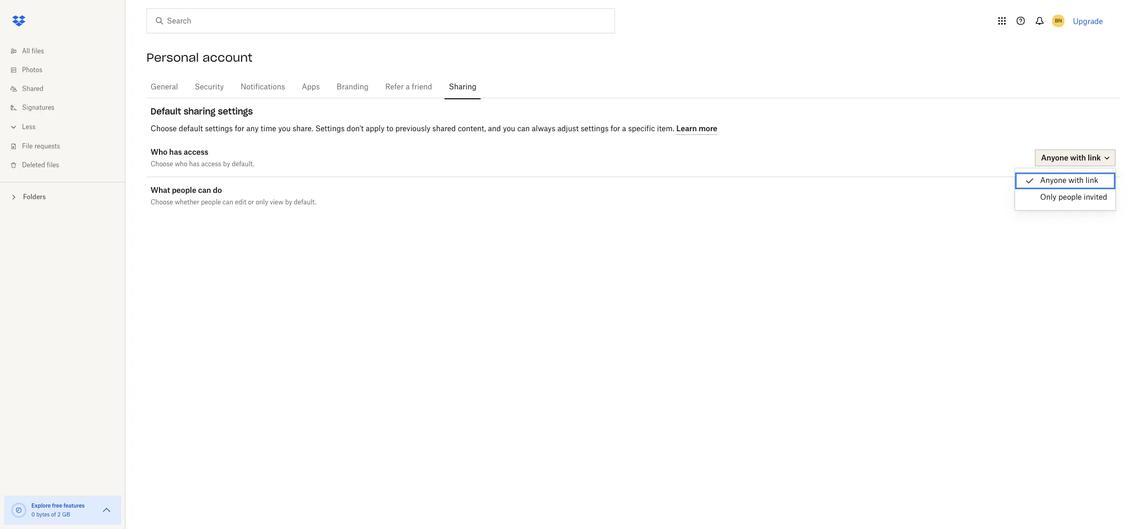 Task type: locate. For each thing, give the bounding box(es) containing it.
0
[[31, 513, 35, 518]]

only
[[256, 199, 268, 206]]

2 horizontal spatial can
[[518, 125, 530, 133]]

people for what
[[172, 186, 196, 195]]

a left specific
[[622, 125, 626, 133]]

refer a friend tab
[[381, 75, 437, 100]]

0 vertical spatial by
[[223, 161, 230, 167]]

you right and
[[503, 125, 516, 133]]

1 for from the left
[[235, 125, 244, 133]]

0 horizontal spatial a
[[406, 84, 410, 91]]

1 horizontal spatial people
[[201, 199, 221, 206]]

bytes
[[36, 513, 50, 518]]

all files
[[22, 48, 44, 54]]

1 horizontal spatial by
[[285, 199, 292, 206]]

files right all
[[32, 48, 44, 54]]

can left always
[[518, 125, 530, 133]]

by
[[223, 161, 230, 167], [285, 199, 292, 206]]

people down do
[[201, 199, 221, 206]]

by up what people can do choose whether people can edit or only view by default.
[[223, 161, 230, 167]]

1 vertical spatial choose
[[151, 161, 173, 167]]

free
[[52, 503, 62, 509]]

by right "view"
[[285, 199, 292, 206]]

can
[[518, 125, 530, 133], [198, 186, 211, 195], [223, 199, 233, 206]]

content,
[[458, 125, 486, 133]]

shared
[[433, 125, 456, 133]]

files for deleted files
[[47, 162, 59, 168]]

0 horizontal spatial default.
[[232, 161, 255, 167]]

view
[[270, 199, 284, 206]]

choose down default
[[151, 125, 177, 133]]

1 vertical spatial has
[[189, 161, 200, 167]]

default.
[[232, 161, 255, 167], [294, 199, 317, 206]]

default. up what people can do choose whether people can edit or only view by default.
[[232, 161, 255, 167]]

2 you from the left
[[503, 125, 516, 133]]

can left do
[[198, 186, 211, 195]]

item.
[[657, 125, 675, 133]]

adjust
[[558, 125, 579, 133]]

1 vertical spatial files
[[47, 162, 59, 168]]

has up 'who'
[[169, 148, 182, 156]]

people
[[172, 186, 196, 195], [1059, 194, 1082, 201], [201, 199, 221, 206]]

can left edit
[[223, 199, 233, 206]]

file requests
[[22, 143, 60, 150]]

settings up "any"
[[218, 106, 253, 117]]

0 horizontal spatial you
[[278, 125, 291, 133]]

access
[[184, 148, 208, 156], [201, 161, 221, 167]]

choose inside what people can do choose whether people can edit or only view by default.
[[151, 199, 173, 206]]

0 horizontal spatial people
[[172, 186, 196, 195]]

features
[[64, 503, 85, 509]]

edit
[[235, 199, 246, 206]]

branding tab
[[333, 75, 373, 100]]

1 vertical spatial can
[[198, 186, 211, 195]]

1 horizontal spatial default.
[[294, 199, 317, 206]]

you
[[278, 125, 291, 133], [503, 125, 516, 133]]

tab list containing general
[[147, 73, 1120, 100]]

only people invited
[[1041, 194, 1108, 201]]

files
[[32, 48, 44, 54], [47, 162, 59, 168]]

a right refer
[[406, 84, 410, 91]]

default sharing settings
[[151, 106, 253, 117]]

apply
[[366, 125, 385, 133]]

for left specific
[[611, 125, 620, 133]]

0 horizontal spatial files
[[32, 48, 44, 54]]

general
[[151, 84, 178, 91]]

what people can do choose whether people can edit or only view by default.
[[151, 186, 317, 206]]

for left "any"
[[235, 125, 244, 133]]

any
[[246, 125, 259, 133]]

you right time
[[278, 125, 291, 133]]

files for all files
[[32, 48, 44, 54]]

with
[[1069, 177, 1084, 185]]

2 vertical spatial can
[[223, 199, 233, 206]]

choose default settings for any time you share. settings don't apply to previously shared content, and you can always adjust settings for a specific item.
[[151, 125, 677, 133]]

sharing
[[184, 106, 216, 117]]

a
[[406, 84, 410, 91], [622, 125, 626, 133]]

0 vertical spatial has
[[169, 148, 182, 156]]

0 vertical spatial default.
[[232, 161, 255, 167]]

and
[[488, 125, 501, 133]]

only
[[1041, 194, 1057, 201]]

all
[[22, 48, 30, 54]]

quota usage element
[[10, 502, 27, 519]]

explore free features 0 bytes of 2 gb
[[31, 503, 85, 518]]

0 horizontal spatial has
[[169, 148, 182, 156]]

0 vertical spatial choose
[[151, 125, 177, 133]]

settings
[[218, 106, 253, 117], [205, 125, 233, 133], [581, 125, 609, 133]]

1 you from the left
[[278, 125, 291, 133]]

sharing tab
[[445, 75, 481, 100]]

for
[[235, 125, 244, 133], [611, 125, 620, 133]]

list containing all files
[[0, 36, 126, 182]]

choose
[[151, 125, 177, 133], [151, 161, 173, 167], [151, 199, 173, 206]]

or
[[248, 199, 254, 206]]

people down anyone with link
[[1059, 194, 1082, 201]]

whether
[[175, 199, 199, 206]]

0 vertical spatial a
[[406, 84, 410, 91]]

file
[[22, 143, 33, 150]]

access up do
[[201, 161, 221, 167]]

1 horizontal spatial you
[[503, 125, 516, 133]]

upgrade link
[[1074, 16, 1104, 25]]

signatures link
[[8, 98, 126, 117]]

deleted files link
[[8, 156, 126, 175]]

apps tab
[[298, 75, 324, 100]]

do
[[213, 186, 222, 195]]

2 vertical spatial choose
[[151, 199, 173, 206]]

tab list
[[147, 73, 1120, 100]]

1 horizontal spatial for
[[611, 125, 620, 133]]

has right 'who'
[[189, 161, 200, 167]]

choose down the what
[[151, 199, 173, 206]]

1 horizontal spatial files
[[47, 162, 59, 168]]

signatures
[[22, 105, 54, 111]]

2
[[57, 513, 61, 518]]

default. right "view"
[[294, 199, 317, 206]]

1 vertical spatial by
[[285, 199, 292, 206]]

0 horizontal spatial by
[[223, 161, 230, 167]]

1 vertical spatial default.
[[294, 199, 317, 206]]

who has access choose who has access by default.
[[151, 148, 255, 167]]

refer a friend
[[385, 84, 432, 91]]

list
[[0, 36, 126, 182]]

settings for sharing
[[218, 106, 253, 117]]

0 vertical spatial can
[[518, 125, 530, 133]]

1 horizontal spatial a
[[622, 125, 626, 133]]

files right deleted
[[47, 162, 59, 168]]

share.
[[293, 125, 313, 133]]

by inside what people can do choose whether people can edit or only view by default.
[[285, 199, 292, 206]]

branding
[[337, 84, 369, 91]]

0 vertical spatial files
[[32, 48, 44, 54]]

has
[[169, 148, 182, 156], [189, 161, 200, 167]]

2 choose from the top
[[151, 161, 173, 167]]

personal
[[147, 50, 199, 65]]

a inside refer a friend tab
[[406, 84, 410, 91]]

3 choose from the top
[[151, 199, 173, 206]]

notifications
[[241, 84, 285, 91]]

2 for from the left
[[611, 125, 620, 133]]

0 horizontal spatial for
[[235, 125, 244, 133]]

settings down default sharing settings
[[205, 125, 233, 133]]

1 choose from the top
[[151, 125, 177, 133]]

people up whether
[[172, 186, 196, 195]]

access up 'who'
[[184, 148, 208, 156]]

dropbox image
[[8, 10, 29, 31]]

personal account
[[147, 50, 253, 65]]

anyone with link
[[1041, 177, 1099, 185]]

2 horizontal spatial people
[[1059, 194, 1082, 201]]

settings for default
[[205, 125, 233, 133]]

security
[[195, 84, 224, 91]]

choose down who
[[151, 161, 173, 167]]

folders
[[23, 193, 46, 201]]

people for only
[[1059, 194, 1082, 201]]



Task type: vqa. For each thing, say whether or not it's contained in the screenshot.
Notifications tab
yes



Task type: describe. For each thing, give the bounding box(es) containing it.
account
[[203, 50, 253, 65]]

default. inside what people can do choose whether people can edit or only view by default.
[[294, 199, 317, 206]]

file requests link
[[8, 137, 126, 156]]

shared
[[22, 86, 43, 92]]

explore
[[31, 503, 51, 509]]

time
[[261, 125, 276, 133]]

1 vertical spatial access
[[201, 161, 221, 167]]

apps
[[302, 84, 320, 91]]

less image
[[8, 122, 19, 132]]

who
[[175, 161, 187, 167]]

1 horizontal spatial has
[[189, 161, 200, 167]]

security tab
[[191, 75, 228, 100]]

1 horizontal spatial can
[[223, 199, 233, 206]]

don't
[[347, 125, 364, 133]]

default
[[151, 106, 181, 117]]

all files link
[[8, 42, 126, 61]]

0 vertical spatial access
[[184, 148, 208, 156]]

folders button
[[0, 189, 126, 205]]

photos
[[22, 67, 42, 73]]

by inside 'who has access choose who has access by default.'
[[223, 161, 230, 167]]

general tab
[[147, 75, 182, 100]]

link
[[1086, 177, 1099, 185]]

upgrade
[[1074, 16, 1104, 25]]

always
[[532, 125, 556, 133]]

1 vertical spatial a
[[622, 125, 626, 133]]

deleted files
[[22, 162, 59, 168]]

default
[[179, 125, 203, 133]]

previously
[[396, 125, 431, 133]]

anyone with link radio item
[[1016, 173, 1116, 189]]

to
[[387, 125, 394, 133]]

refer
[[385, 84, 404, 91]]

sharing
[[449, 84, 477, 91]]

what
[[151, 186, 170, 195]]

photos link
[[8, 61, 126, 80]]

friend
[[412, 84, 432, 91]]

notifications tab
[[237, 75, 289, 100]]

anyone
[[1041, 177, 1067, 185]]

requests
[[34, 143, 60, 150]]

0 horizontal spatial can
[[198, 186, 211, 195]]

shared link
[[8, 80, 126, 98]]

deleted
[[22, 162, 45, 168]]

settings
[[315, 125, 345, 133]]

specific
[[628, 125, 655, 133]]

default. inside 'who has access choose who has access by default.'
[[232, 161, 255, 167]]

gb
[[62, 513, 70, 518]]

invited
[[1084, 194, 1108, 201]]

of
[[51, 513, 56, 518]]

choose inside 'who has access choose who has access by default.'
[[151, 161, 173, 167]]

who
[[151, 148, 168, 156]]

less
[[22, 124, 36, 130]]

settings right "adjust"
[[581, 125, 609, 133]]



